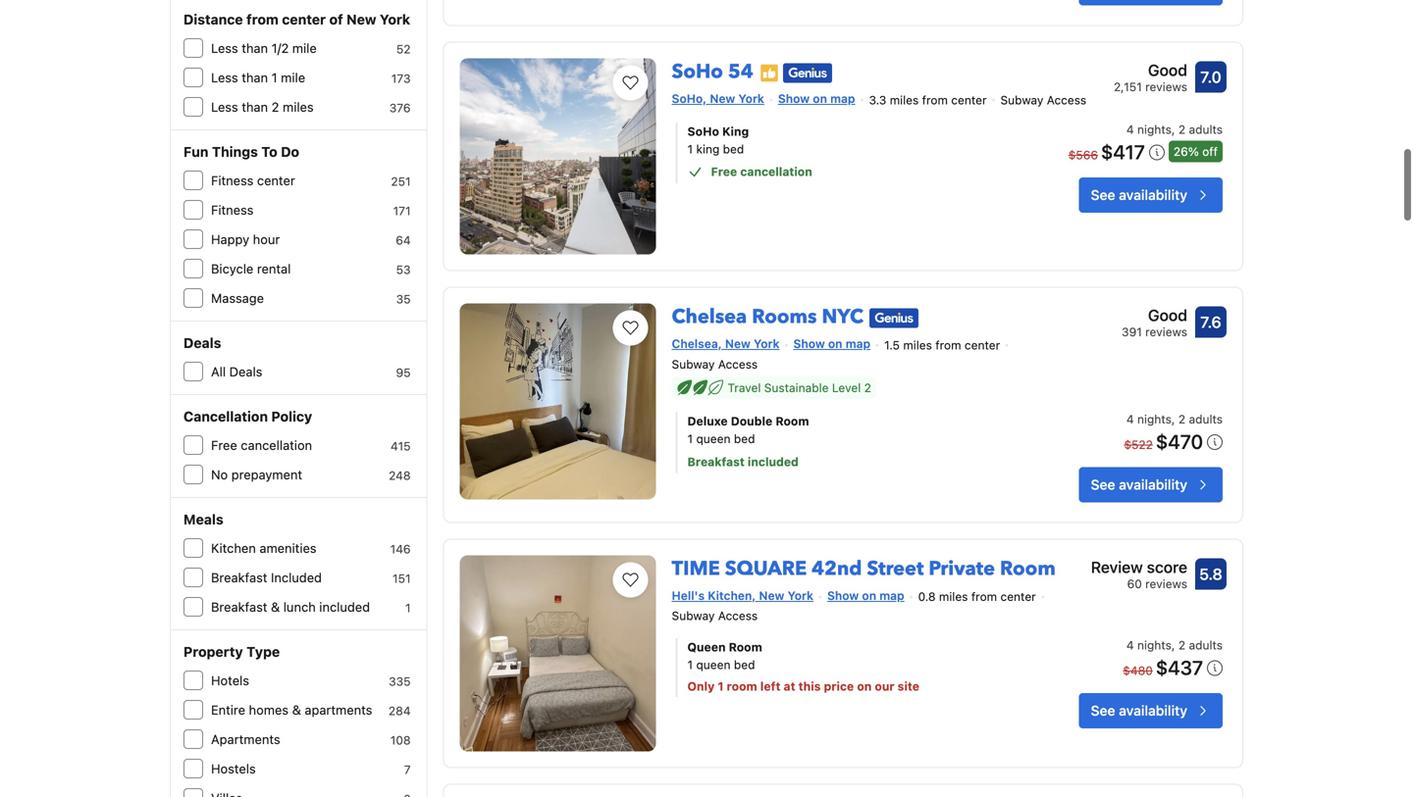 Task type: locate. For each thing, give the bounding box(es) containing it.
only
[[687, 547, 715, 560]]

2 2 from the top
[[1178, 505, 1186, 519]]

kitchen amenities
[[211, 408, 317, 422]]

free
[[711, 31, 737, 45], [211, 305, 237, 319]]

site
[[898, 547, 920, 560]]

1 horizontal spatial &
[[292, 570, 301, 584]]

nyc
[[822, 170, 864, 197]]

0 vertical spatial breakfast
[[687, 322, 745, 335]]

deals up all
[[184, 202, 221, 218]]

1 nights from the top
[[1137, 279, 1172, 293]]

score left the '5.8'
[[1147, 425, 1187, 443]]

score inside review score 60 reviews
[[1147, 425, 1187, 443]]

1 vertical spatial &
[[292, 570, 301, 584]]

show
[[184, 689, 218, 706]]

2 , from the top
[[1172, 505, 1175, 519]]

nights down 6,318
[[1137, 776, 1172, 790]]

0 horizontal spatial 7
[[240, 689, 247, 706]]

see
[[1091, 54, 1115, 70], [1091, 570, 1115, 586]]

1 vertical spatial included
[[319, 467, 370, 481]]

0 vertical spatial 4
[[1127, 279, 1134, 293]]

review score 60 reviews
[[1091, 425, 1187, 458]]

availability for $437
[[1119, 570, 1187, 586]]

entire homes & apartments
[[211, 570, 372, 584]]

2 vertical spatial reviews
[[1145, 689, 1187, 703]]

$480
[[1123, 531, 1153, 545]]

1 bedrooms from the top
[[184, 734, 252, 750]]

see availability link down $480
[[1079, 560, 1223, 596]]

0 vertical spatial review score element
[[1091, 422, 1187, 446]]

1 fitness from the top
[[211, 40, 254, 54]]

york
[[788, 456, 814, 469]]

2 queen from the top
[[696, 525, 731, 539]]

reviews
[[1145, 192, 1187, 206], [1145, 444, 1187, 458], [1145, 689, 1187, 703]]

1 see availability link from the top
[[1079, 44, 1223, 80]]

apartments
[[305, 570, 372, 584]]

0 vertical spatial availability
[[1119, 54, 1187, 70]]

2 for time square 42nd street private room
[[1178, 505, 1186, 519]]

fitness down things
[[211, 40, 254, 54]]

2 nights from the top
[[1137, 505, 1172, 519]]

see availability down $417 at top
[[1091, 54, 1187, 70]]

0 vertical spatial bedrooms
[[184, 734, 252, 750]]

3 reviews from the top
[[1145, 689, 1187, 703]]

property type
[[184, 511, 280, 527]]

1 vertical spatial bed
[[734, 525, 755, 539]]

0 vertical spatial nights
[[1137, 279, 1172, 293]]

0 vertical spatial score
[[1147, 425, 1187, 443]]

0 horizontal spatial &
[[271, 467, 280, 481]]

2 review score element from the top
[[1091, 668, 1187, 691]]

nights up $522
[[1137, 279, 1172, 293]]

review score element left scored 5.6 element
[[1091, 668, 1187, 691]]

reviews inside good 391 reviews
[[1145, 192, 1187, 206]]

availability down $417 at top
[[1119, 54, 1187, 70]]

hour
[[253, 99, 280, 113]]

0 horizontal spatial free cancellation
[[211, 305, 312, 319]]

2 vertical spatial room
[[786, 778, 820, 792]]

breakfast down the "breakfast included"
[[211, 467, 267, 481]]

1 vertical spatial adults
[[1189, 505, 1223, 519]]

, for time square 42nd street private room
[[1172, 505, 1175, 519]]

time
[[672, 422, 720, 449]]

2 vertical spatial nights
[[1137, 776, 1172, 790]]

1 vertical spatial 7
[[240, 689, 247, 706]]

chelsea rooms nyc link
[[672, 163, 864, 197]]

1 4 nights , 2 adults from the top
[[1127, 279, 1223, 293]]

review
[[1091, 425, 1143, 443], [1091, 670, 1143, 689]]

room
[[776, 281, 809, 295], [1000, 422, 1056, 449], [786, 778, 820, 792]]

2 review from the top
[[1091, 670, 1143, 689]]

2 4 nights , 2 adults from the top
[[1127, 505, 1223, 519]]

0 vertical spatial 4 nights , 2 adults
[[1127, 279, 1223, 293]]

1 vertical spatial score
[[1147, 670, 1187, 689]]

fitness up happy
[[211, 69, 254, 84]]

7 down 108
[[404, 630, 411, 644]]

0 vertical spatial fitness
[[211, 40, 254, 54]]

1 review from the top
[[1091, 425, 1143, 443]]

1 horizontal spatial included
[[748, 322, 799, 335]]

7 right all at the bottom left of the page
[[240, 689, 247, 706]]

the
[[672, 668, 707, 695]]

0 vertical spatial see
[[1091, 54, 1115, 70]]

1 4 from the top
[[1127, 279, 1134, 293]]

2 see availability link from the top
[[1079, 560, 1223, 596]]

1 availability from the top
[[1119, 54, 1187, 70]]

1 see availability from the top
[[1091, 54, 1187, 70]]

review score element for 5.6
[[1091, 668, 1187, 691]]

breakfast down kitchen
[[211, 437, 267, 452]]

bedrooms down "show all 7" "dropdown button" at the left of the page
[[184, 734, 252, 750]]

6,318
[[1111, 689, 1142, 703]]

3 nights from the top
[[1137, 776, 1172, 790]]

1 vertical spatial see
[[1091, 570, 1115, 586]]

bedrooms down bedrooms and bathrooms
[[184, 774, 244, 789]]

breakfast down deluxe
[[687, 322, 745, 335]]

1 horizontal spatial at
[[819, 668, 837, 695]]

1 horizontal spatial deals
[[229, 231, 262, 246]]

& left 'lunch'
[[271, 467, 280, 481]]

2 adults from the top
[[1189, 505, 1223, 519]]

review score element left the '5.8'
[[1091, 422, 1187, 446]]

2 see from the top
[[1091, 570, 1115, 586]]

1 vertical spatial free
[[211, 305, 237, 319]]

at left times
[[819, 668, 837, 695]]

availability down $480
[[1119, 570, 1187, 586]]

0 vertical spatial reviews
[[1145, 192, 1187, 206]]

251
[[391, 41, 411, 55]]

1 vertical spatial cancellation
[[241, 305, 312, 319]]

1 horizontal spatial free cancellation
[[711, 31, 812, 45]]

1 score from the top
[[1147, 425, 1187, 443]]

reviews inside review score 60 reviews
[[1145, 444, 1187, 458]]

335
[[389, 542, 411, 555]]

see availability link for $417
[[1079, 44, 1223, 80]]

breakfast & lunch included
[[211, 467, 370, 481]]

$470
[[1156, 297, 1203, 320]]

1 , from the top
[[1172, 279, 1175, 293]]

at inside 1 queen bed only 1 room left at this price on our site
[[784, 547, 795, 560]]

2 vertical spatial adults
[[1189, 776, 1223, 790]]

included down double
[[748, 322, 799, 335]]

new
[[759, 456, 784, 469]]

0 vertical spatial see availability
[[1091, 54, 1187, 70]]

1 vertical spatial review score element
[[1091, 668, 1187, 691]]

0 vertical spatial free
[[711, 31, 737, 45]]

1 horizontal spatial free
[[711, 31, 737, 45]]

1 down deluxe
[[687, 299, 693, 312]]

good element
[[1122, 170, 1187, 194]]

1 review score element from the top
[[1091, 422, 1187, 446]]

0 vertical spatial room
[[776, 281, 809, 295]]

room inside deluxe double room 1 queen bed breakfast included
[[776, 281, 809, 295]]

review inside review score 60 reviews
[[1091, 425, 1143, 443]]

room right private
[[1000, 422, 1056, 449]]

review inside review score 6,318 reviews
[[1091, 670, 1143, 689]]

1 horizontal spatial 7
[[404, 630, 411, 644]]

score left scored 5.6 element
[[1147, 670, 1187, 689]]

adults
[[1189, 279, 1223, 293], [1189, 505, 1223, 519], [1189, 776, 1223, 790]]

4
[[1127, 279, 1134, 293], [1127, 505, 1134, 519], [1127, 776, 1134, 790]]

1 vertical spatial deals
[[229, 231, 262, 246]]

included inside deluxe double room 1 queen bed breakfast included
[[748, 322, 799, 335]]

1 vertical spatial see availability
[[1091, 570, 1187, 586]]

fitness for fitness
[[211, 69, 254, 84]]

hotels
[[211, 540, 249, 555]]

0 vertical spatial 2
[[1178, 279, 1186, 293]]

2 see availability from the top
[[1091, 570, 1187, 586]]

2 vertical spatial 2
[[1178, 776, 1186, 790]]

see availability down $480
[[1091, 570, 1187, 586]]

scored 5.8 element
[[1195, 425, 1227, 457]]

reviews right 60
[[1145, 444, 1187, 458]]

room right double
[[776, 281, 809, 295]]

cancellation policy
[[184, 275, 312, 291]]

0 horizontal spatial free
[[211, 305, 237, 319]]

0 vertical spatial free cancellation
[[711, 31, 812, 45]]

1 vertical spatial review
[[1091, 670, 1143, 689]]

queen inside 1 queen bed only 1 room left at this price on our site
[[696, 525, 731, 539]]

review up 6,318
[[1091, 670, 1143, 689]]

1 queen from the top
[[696, 299, 731, 312]]

fitness
[[211, 40, 254, 54], [211, 69, 254, 84]]

1 vertical spatial 4 nights , 2 adults
[[1127, 505, 1223, 519]]

massage
[[211, 158, 264, 172]]

26% off
[[1174, 11, 1218, 25]]

1 vertical spatial see availability link
[[1079, 560, 1223, 596]]

4 down 6,318
[[1127, 776, 1134, 790]]

0 horizontal spatial cancellation
[[241, 305, 312, 319]]

private
[[929, 422, 995, 449]]

see availability link
[[1079, 44, 1223, 80], [1079, 560, 1223, 596]]

review score element
[[1091, 422, 1187, 446], [1091, 668, 1187, 691]]

bed up room
[[734, 525, 755, 539]]

0 vertical spatial queen
[[696, 299, 731, 312]]

kitchen
[[211, 408, 256, 422]]

see availability link down $417 at top
[[1079, 44, 1223, 80]]

1 vertical spatial bedrooms
[[184, 774, 244, 789]]

0 vertical spatial see availability link
[[1079, 44, 1223, 80]]

adults up $470
[[1189, 279, 1223, 293]]

2 bedrooms from the top
[[184, 774, 244, 789]]

42nd
[[812, 422, 862, 449]]

2 vertical spatial ,
[[1172, 776, 1175, 790]]

0 vertical spatial review
[[1091, 425, 1143, 443]]

1 down 151
[[405, 468, 411, 482]]

things
[[212, 10, 258, 26]]

adults up $437
[[1189, 505, 1223, 519]]

1 vertical spatial 2
[[1178, 505, 1186, 519]]

breakfast included
[[211, 437, 322, 452]]

queen up only
[[696, 525, 731, 539]]

reviews right 6,318
[[1145, 689, 1187, 703]]

1 vertical spatial ,
[[1172, 505, 1175, 519]]

nights up $480
[[1137, 505, 1172, 519]]

at
[[784, 547, 795, 560], [819, 668, 837, 695]]

4 nights , 2 adults
[[1127, 279, 1223, 293], [1127, 505, 1223, 519], [1127, 776, 1223, 790]]

1 reviews from the top
[[1145, 192, 1187, 206]]

hostels
[[211, 629, 256, 643]]

$522
[[1124, 305, 1153, 318]]

nights for chelsea rooms nyc
[[1137, 279, 1172, 293]]

bedrooms and bathrooms
[[184, 734, 358, 750]]

0 horizontal spatial at
[[784, 547, 795, 560]]

0 vertical spatial adults
[[1189, 279, 1223, 293]]

2
[[1178, 279, 1186, 293], [1178, 505, 1186, 519], [1178, 776, 1186, 790]]

score inside review score 6,318 reviews
[[1147, 670, 1187, 689]]

2 vertical spatial 4 nights , 2 adults
[[1127, 776, 1223, 790]]

1 2 from the top
[[1178, 279, 1186, 293]]

26%
[[1174, 11, 1199, 25]]

property
[[184, 511, 243, 527]]

times
[[841, 668, 897, 695]]

0 vertical spatial cancellation
[[740, 31, 812, 45]]

nights
[[1137, 279, 1172, 293], [1137, 505, 1172, 519], [1137, 776, 1172, 790]]

2 availability from the top
[[1119, 570, 1187, 586]]

1
[[687, 299, 693, 312], [405, 468, 411, 482], [687, 525, 693, 539], [718, 547, 724, 560]]

queen down deluxe
[[696, 299, 731, 312]]

& right homes
[[292, 570, 301, 584]]

0 vertical spatial ,
[[1172, 279, 1175, 293]]

2 score from the top
[[1147, 670, 1187, 689]]

4 for chelsea rooms nyc
[[1127, 279, 1134, 293]]

0 vertical spatial bed
[[734, 299, 755, 312]]

2 vertical spatial 4
[[1127, 776, 1134, 790]]

2 reviews from the top
[[1145, 444, 1187, 458]]

4 nights , 2 adults for chelsea rooms nyc
[[1127, 279, 1223, 293]]

108
[[390, 601, 411, 614]]

breakfast
[[687, 322, 745, 335], [211, 437, 267, 452], [211, 467, 267, 481]]

1 vertical spatial breakfast
[[211, 437, 267, 452]]

rooms
[[752, 170, 817, 197]]

1 see from the top
[[1091, 54, 1115, 70]]

homes
[[249, 570, 289, 584]]

reviews inside review score 6,318 reviews
[[1145, 689, 1187, 703]]

1 vertical spatial fitness
[[211, 69, 254, 84]]

rental
[[257, 128, 291, 143]]

included
[[748, 322, 799, 335], [319, 467, 370, 481]]

1 vertical spatial queen
[[696, 525, 731, 539]]

0 vertical spatial 7
[[404, 630, 411, 644]]

1 vertical spatial availability
[[1119, 570, 1187, 586]]

1 vertical spatial reviews
[[1145, 444, 1187, 458]]

4 up $522
[[1127, 279, 1134, 293]]

2 4 from the top
[[1127, 505, 1134, 519]]

amenities
[[259, 408, 317, 422]]

chelsea
[[672, 170, 747, 197]]

fun
[[184, 10, 209, 26]]

64
[[396, 100, 411, 114]]

hell's kitchen, new york
[[672, 456, 814, 469]]

at right left
[[784, 547, 795, 560]]

60
[[1127, 444, 1142, 458]]

0 vertical spatial included
[[748, 322, 799, 335]]

room right queen
[[786, 778, 820, 792]]

included right 'lunch'
[[319, 467, 370, 481]]

2 bed from the top
[[734, 525, 755, 539]]

1 vertical spatial nights
[[1137, 505, 1172, 519]]

7
[[404, 630, 411, 644], [240, 689, 247, 706]]

queen inside deluxe double room 1 queen bed breakfast included
[[696, 299, 731, 312]]

3 , from the top
[[1172, 776, 1175, 790]]

soho 54 image
[[460, 0, 656, 121]]

0 vertical spatial deals
[[184, 202, 221, 218]]

53
[[396, 130, 411, 143]]

review up 60
[[1091, 425, 1143, 443]]

1 adults from the top
[[1189, 279, 1223, 293]]

deals right all
[[229, 231, 262, 246]]

1 bed from the top
[[734, 299, 755, 312]]

availability for $417
[[1119, 54, 1187, 70]]

chelsea rooms nyc image
[[460, 170, 656, 367]]

4 up $480
[[1127, 505, 1134, 519]]

2 vertical spatial breakfast
[[211, 467, 267, 481]]

171
[[393, 71, 411, 84]]

2 fitness from the top
[[211, 69, 254, 84]]

1 vertical spatial 4
[[1127, 505, 1134, 519]]

0 vertical spatial &
[[271, 467, 280, 481]]

prepayment
[[231, 334, 302, 349]]

5.8
[[1199, 432, 1223, 450]]

bed down double
[[734, 299, 755, 312]]

adults down scored 5.6 element
[[1189, 776, 1223, 790]]

0 vertical spatial at
[[784, 547, 795, 560]]

1 vertical spatial free cancellation
[[211, 305, 312, 319]]

reviews down good
[[1145, 192, 1187, 206]]

apartments
[[211, 599, 280, 614]]



Task type: vqa. For each thing, say whether or not it's contained in the screenshot.


Task type: describe. For each thing, give the bounding box(es) containing it.
3 4 from the top
[[1127, 776, 1134, 790]]

all
[[222, 689, 236, 706]]

0 horizontal spatial deals
[[184, 202, 221, 218]]

hell's kitchen, new york link
[[672, 456, 904, 469]]

0 horizontal spatial included
[[319, 467, 370, 481]]

4 for time square 42nd street private room
[[1127, 505, 1134, 519]]

fitness for fitness center
[[211, 40, 254, 54]]

on
[[857, 547, 872, 560]]

this
[[798, 547, 821, 560]]

no prepayment
[[211, 334, 302, 349]]

3 2 from the top
[[1178, 776, 1186, 790]]

double
[[731, 281, 773, 295]]

standard queen room link
[[687, 776, 1019, 794]]

good
[[1148, 173, 1187, 192]]

, for chelsea rooms nyc
[[1172, 279, 1175, 293]]

hell's
[[672, 456, 705, 469]]

scored 7.6 element
[[1195, 173, 1227, 205]]

bicycle rental
[[211, 128, 291, 143]]

price
[[824, 547, 854, 560]]

do
[[281, 10, 299, 26]]

review for 5.6
[[1091, 670, 1143, 689]]

policy
[[271, 275, 312, 291]]

bicycle
[[211, 128, 253, 143]]

room
[[727, 547, 757, 560]]

kitchen,
[[708, 456, 756, 469]]

bed inside deluxe double room 1 queen bed breakfast included
[[734, 299, 755, 312]]

1 queen bed only 1 room left at this price on our site
[[687, 525, 920, 560]]

adults for time square 42nd street private room
[[1189, 505, 1223, 519]]

score for 5.8
[[1147, 425, 1187, 443]]

show all 7 button
[[184, 688, 271, 711]]

to
[[261, 10, 277, 26]]

and
[[256, 734, 281, 750]]

bedrooms for bedrooms
[[184, 774, 244, 789]]

square
[[725, 422, 807, 449]]

deluxe double room 1 queen bed breakfast included
[[687, 281, 809, 335]]

284
[[389, 571, 411, 585]]

fun things to do
[[184, 10, 299, 26]]

see for $417
[[1091, 54, 1115, 70]]

415
[[391, 306, 411, 320]]

the manhattan at times square link
[[672, 660, 969, 695]]

adults for chelsea rooms nyc
[[1189, 279, 1223, 293]]

151
[[393, 439, 411, 452]]

room for deluxe double room 1 queen bed breakfast included
[[776, 281, 809, 295]]

deluxe double room link
[[687, 279, 1019, 297]]

1 vertical spatial room
[[1000, 422, 1056, 449]]

the manhattan at times square image
[[460, 668, 656, 798]]

center
[[257, 40, 295, 54]]

breakfast for breakfast & lunch included
[[211, 467, 267, 481]]

bathrooms
[[285, 734, 358, 750]]

queen
[[745, 778, 783, 792]]

7.6
[[1200, 180, 1222, 198]]

95
[[396, 233, 411, 246]]

see availability for $417
[[1091, 54, 1187, 70]]

1 up only
[[687, 525, 693, 539]]

street
[[867, 422, 924, 449]]

$437
[[1156, 523, 1203, 546]]

391
[[1122, 192, 1142, 206]]

standard
[[687, 778, 742, 792]]

reviews for 5.8
[[1145, 444, 1187, 458]]

7 inside "dropdown button"
[[240, 689, 247, 706]]

off
[[1202, 11, 1218, 25]]

time square 42nd street private room image
[[460, 422, 656, 619]]

1 inside deluxe double room 1 queen bed breakfast included
[[687, 299, 693, 312]]

3 adults from the top
[[1189, 776, 1223, 790]]

show all 7
[[184, 689, 247, 706]]

4 nights , 2 adults for time square 42nd street private room
[[1127, 505, 1223, 519]]

see availability link for $437
[[1079, 560, 1223, 596]]

room for standard queen room
[[786, 778, 820, 792]]

time square 42nd street private room link
[[672, 414, 1056, 449]]

see availability for $437
[[1091, 570, 1187, 586]]

3 4 nights , 2 adults from the top
[[1127, 776, 1223, 790]]

lunch
[[283, 467, 316, 481]]

$417
[[1101, 7, 1145, 30]]

score for 5.6
[[1147, 670, 1187, 689]]

5.6
[[1199, 677, 1223, 696]]

included
[[271, 437, 322, 452]]

scored 5.6 element
[[1195, 671, 1227, 702]]

square
[[902, 668, 969, 695]]

entire
[[211, 570, 245, 584]]

left
[[760, 547, 781, 560]]

cancellation
[[184, 275, 268, 291]]

type
[[246, 511, 280, 527]]

happy hour
[[211, 99, 280, 113]]

manhattan
[[712, 668, 814, 695]]

good 391 reviews
[[1122, 173, 1187, 206]]

all deals
[[211, 231, 262, 246]]

fitness center
[[211, 40, 295, 54]]

no
[[211, 334, 228, 349]]

the manhattan at times square
[[672, 668, 969, 695]]

1 horizontal spatial cancellation
[[740, 31, 812, 45]]

review score element for 5.8
[[1091, 422, 1187, 446]]

nights for time square 42nd street private room
[[1137, 505, 1172, 519]]

see for $437
[[1091, 570, 1115, 586]]

review for 5.8
[[1091, 425, 1143, 443]]

review score 6,318 reviews
[[1091, 670, 1187, 703]]

all
[[211, 231, 226, 246]]

breakfast for breakfast included
[[211, 437, 267, 452]]

1 vertical spatial at
[[819, 668, 837, 695]]

reviews for 5.6
[[1145, 689, 1187, 703]]

bed inside 1 queen bed only 1 room left at this price on our site
[[734, 525, 755, 539]]

bedrooms for bedrooms and bathrooms
[[184, 734, 252, 750]]

chelsea rooms nyc
[[672, 170, 864, 197]]

our
[[875, 547, 895, 560]]

2 for chelsea rooms nyc
[[1178, 279, 1186, 293]]

villas
[[211, 658, 242, 673]]

standard queen room
[[687, 778, 820, 792]]

time square 42nd street private room
[[672, 422, 1056, 449]]

1 right only
[[718, 547, 724, 560]]

breakfast inside deluxe double room 1 queen bed breakfast included
[[687, 322, 745, 335]]



